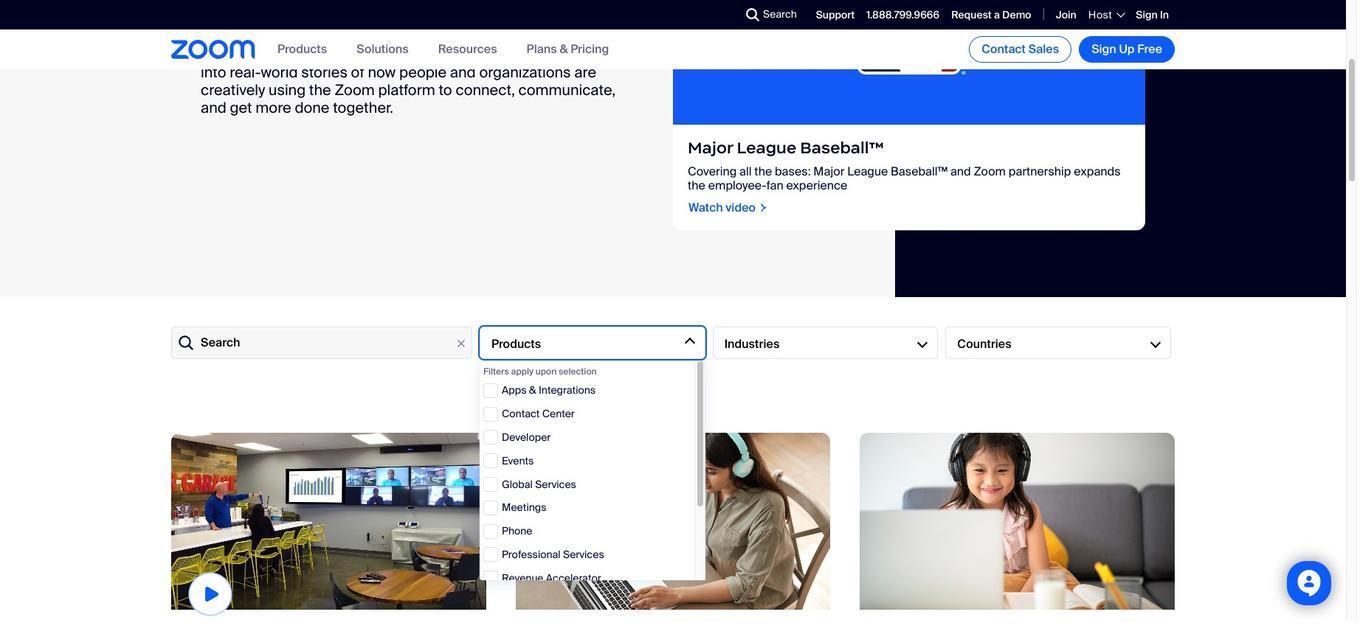 Task type: locate. For each thing, give the bounding box(es) containing it.
1 vertical spatial sign
[[1092, 41, 1117, 57]]

search
[[764, 7, 797, 21], [201, 336, 240, 351]]

0 horizontal spatial search
[[201, 336, 240, 351]]

league
[[737, 138, 797, 158], [848, 164, 889, 179]]

search image
[[747, 8, 760, 21], [747, 8, 760, 21]]

request a demo link
[[952, 8, 1032, 21]]

join link
[[1056, 8, 1077, 21]]

0 horizontal spatial league
[[737, 138, 797, 158]]

up
[[1120, 41, 1135, 57]]

and inside major league baseball™ covering all the bases: major league baseball™ and zoom partnership expands the employee-fan experience watch video
[[951, 164, 972, 179]]

services right global
[[535, 478, 577, 491]]

products button up stories
[[278, 42, 327, 57]]

0 horizontal spatial sign
[[1092, 41, 1117, 57]]

0 horizontal spatial products
[[278, 42, 327, 57]]

1 horizontal spatial contact
[[982, 41, 1026, 57]]

1 horizontal spatial league
[[848, 164, 889, 179]]

0 vertical spatial contact
[[982, 41, 1026, 57]]

1 horizontal spatial products
[[492, 336, 541, 352]]

products
[[278, 42, 327, 57], [492, 336, 541, 352]]

organizations
[[480, 62, 571, 82]]

ab inbev image
[[171, 433, 486, 611]]

0 vertical spatial league
[[737, 138, 797, 158]]

1 horizontal spatial and
[[450, 62, 476, 82]]

the inside reliable communication powers productive workforces. dive into real-world stories of how people and organizations are creatively using the zoom platform to connect, communicate, and get more done together.
[[309, 80, 331, 99]]

& right apps in the left bottom of the page
[[529, 384, 537, 398]]

1 horizontal spatial sign
[[1137, 8, 1158, 21]]

contact for contact center
[[502, 408, 540, 421]]

phone
[[502, 525, 533, 538]]

services up accelerator on the bottom left of the page
[[563, 549, 605, 562]]

products inside dropdown button
[[492, 336, 541, 352]]

sign
[[1137, 8, 1158, 21], [1092, 41, 1117, 57]]

sign up free
[[1092, 41, 1163, 57]]

products button up selection
[[480, 327, 706, 360]]

services for global services
[[535, 478, 577, 491]]

partnership
[[1009, 164, 1072, 179]]

0 horizontal spatial and
[[201, 98, 227, 117]]

reliable communication powers productive workforces. dive into real-world stories of how people and organizations are creatively using the zoom platform to connect, communicate, and get more done together.
[[201, 45, 616, 117]]

1 vertical spatial products button
[[480, 327, 706, 360]]

1 vertical spatial league
[[848, 164, 889, 179]]

1 vertical spatial services
[[563, 549, 605, 562]]

together.
[[333, 98, 394, 117]]

&
[[560, 42, 568, 57], [529, 384, 537, 398]]

global
[[502, 478, 533, 491]]

zoom left partnership
[[974, 164, 1006, 179]]

video
[[726, 200, 756, 216]]

1.888.799.9666 link
[[867, 8, 940, 21]]

support
[[817, 8, 855, 21]]

services
[[535, 478, 577, 491], [563, 549, 605, 562]]

achievement first image
[[860, 433, 1176, 611]]

1 vertical spatial &
[[529, 384, 537, 398]]

integrations
[[539, 384, 596, 398]]

2 horizontal spatial and
[[951, 164, 972, 179]]

products up apply
[[492, 336, 541, 352]]

major
[[688, 138, 734, 158], [814, 164, 845, 179]]

None search field
[[693, 3, 750, 27]]

0 vertical spatial major
[[688, 138, 734, 158]]

contact sales link
[[970, 36, 1072, 63]]

free
[[1138, 41, 1163, 57]]

1 vertical spatial search
[[201, 336, 240, 351]]

workforces.
[[498, 45, 576, 64]]

sign left up
[[1092, 41, 1117, 57]]

more
[[256, 98, 291, 117]]

0 vertical spatial services
[[535, 478, 577, 491]]

products button
[[278, 42, 327, 57], [480, 327, 706, 360]]

zoom inside major league baseball™ covering all the bases: major league baseball™ and zoom partnership expands the employee-fan experience watch video
[[974, 164, 1006, 179]]

1 vertical spatial and
[[201, 98, 227, 117]]

professional
[[502, 549, 561, 562]]

products up stories
[[278, 42, 327, 57]]

sales
[[1029, 41, 1060, 57]]

filters
[[484, 366, 509, 378]]

contact
[[982, 41, 1026, 57], [502, 408, 540, 421]]

global services
[[502, 478, 577, 491]]

join
[[1056, 8, 1077, 21]]

productive
[[422, 45, 494, 64]]

watch video link
[[688, 200, 769, 216]]

of
[[351, 62, 365, 82]]

1 horizontal spatial search
[[764, 7, 797, 21]]

resources
[[438, 42, 497, 57]]

0 horizontal spatial zoom
[[335, 80, 375, 99]]

1 vertical spatial products
[[492, 336, 541, 352]]

sign left 'in'
[[1137, 8, 1158, 21]]

0 vertical spatial search
[[764, 7, 797, 21]]

fan
[[767, 178, 784, 193]]

a
[[995, 8, 1001, 21]]

1 vertical spatial baseball™
[[891, 164, 948, 179]]

support link
[[817, 8, 855, 21]]

1 vertical spatial zoom
[[974, 164, 1006, 179]]

1.888.799.9666
[[867, 8, 940, 21]]

2 horizontal spatial the
[[755, 164, 773, 179]]

& right plans
[[560, 42, 568, 57]]

0 horizontal spatial products button
[[278, 42, 327, 57]]

1 horizontal spatial zoom
[[974, 164, 1006, 179]]

communicate,
[[519, 80, 616, 99]]

major league baseball™ image
[[673, 0, 1146, 125]]

1 vertical spatial major
[[814, 164, 845, 179]]

how
[[368, 62, 396, 82]]

major right 'bases:'
[[814, 164, 845, 179]]

0 horizontal spatial the
[[309, 80, 331, 99]]

all
[[740, 164, 752, 179]]

get
[[230, 98, 252, 117]]

done
[[295, 98, 330, 117]]

the right all
[[755, 164, 773, 179]]

plans
[[527, 42, 557, 57]]

baseball™
[[801, 138, 885, 158], [891, 164, 948, 179]]

the right using
[[309, 80, 331, 99]]

1 vertical spatial contact
[[502, 408, 540, 421]]

0 vertical spatial baseball™
[[801, 138, 885, 158]]

0 vertical spatial zoom
[[335, 80, 375, 99]]

zoom right 'done'
[[335, 80, 375, 99]]

the up watch
[[688, 178, 706, 193]]

0 horizontal spatial &
[[529, 384, 537, 398]]

0 vertical spatial products
[[278, 42, 327, 57]]

bases:
[[775, 164, 811, 179]]

reliable
[[201, 45, 256, 64]]

covering
[[688, 164, 737, 179]]

into
[[201, 62, 226, 82]]

real-
[[230, 62, 261, 82]]

1 horizontal spatial &
[[560, 42, 568, 57]]

0 horizontal spatial contact
[[502, 408, 540, 421]]

sign in
[[1137, 8, 1170, 21]]

contact down a
[[982, 41, 1026, 57]]

contact up developer
[[502, 408, 540, 421]]

host button
[[1089, 8, 1125, 21]]

Search text field
[[171, 327, 473, 360]]

0 vertical spatial sign
[[1137, 8, 1158, 21]]

plans & pricing link
[[527, 42, 609, 57]]

0 vertical spatial &
[[560, 42, 568, 57]]

1 horizontal spatial products button
[[480, 327, 706, 360]]

revenue
[[502, 572, 544, 585]]

industries
[[725, 336, 780, 352]]

major up covering
[[688, 138, 734, 158]]

and
[[450, 62, 476, 82], [201, 98, 227, 117], [951, 164, 972, 179]]

2 vertical spatial and
[[951, 164, 972, 179]]



Task type: vqa. For each thing, say whether or not it's contained in the screenshot.
GALLERY within Smart Gallery feature leverages AI to take a single-camera view of multiple people in a Zoom Room, and send up to three unique video streams to better display the in-room participants to remote attendees. Remote Attendees get an improved face-to-face experience and interaction with Zoom Rooms participants.
no



Task type: describe. For each thing, give the bounding box(es) containing it.
using
[[269, 80, 306, 99]]

request a demo
[[952, 8, 1032, 21]]

people
[[399, 62, 447, 82]]

upon
[[536, 366, 557, 378]]

0 vertical spatial and
[[450, 62, 476, 82]]

0 horizontal spatial major
[[688, 138, 734, 158]]

countries button
[[946, 327, 1172, 360]]

clear search image
[[453, 336, 470, 352]]

products for the topmost "products" dropdown button
[[278, 42, 327, 57]]

sign for sign up free
[[1092, 41, 1117, 57]]

contact for contact sales
[[982, 41, 1026, 57]]

industries button
[[713, 327, 939, 360]]

sign for sign in
[[1137, 8, 1158, 21]]

1 horizontal spatial major
[[814, 164, 845, 179]]

zoom logo image
[[171, 40, 255, 59]]

employee-
[[709, 178, 767, 193]]

1 horizontal spatial the
[[688, 178, 706, 193]]

expands
[[1075, 164, 1121, 179]]

center
[[542, 408, 575, 421]]

services for professional services
[[563, 549, 605, 562]]

creatively
[[201, 80, 265, 99]]

events
[[502, 455, 534, 468]]

professional services
[[502, 549, 605, 562]]

demo
[[1003, 8, 1032, 21]]

0 horizontal spatial baseball™
[[801, 138, 885, 158]]

platform
[[378, 80, 435, 99]]

dive
[[580, 45, 609, 64]]

solutions
[[357, 42, 409, 57]]

to
[[439, 80, 452, 99]]

sign in link
[[1137, 8, 1170, 21]]

selection
[[559, 366, 597, 378]]

products for the rightmost "products" dropdown button
[[492, 336, 541, 352]]

0 vertical spatial products button
[[278, 42, 327, 57]]

& inside filters apply upon selection apps & integrations
[[529, 384, 537, 398]]

accelerator
[[546, 572, 602, 585]]

contact center
[[502, 408, 575, 421]]

experience
[[787, 178, 848, 193]]

host
[[1089, 8, 1113, 21]]

request
[[952, 8, 992, 21]]

major league baseball™ covering all the bases: major league baseball™ and zoom partnership expands the employee-fan experience watch video
[[688, 138, 1121, 216]]

zoom inside reliable communication powers productive workforces. dive into real-world stories of how people and organizations are creatively using the zoom platform to connect, communicate, and get more done together.
[[335, 80, 375, 99]]

countries
[[958, 336, 1012, 352]]

are
[[575, 62, 597, 82]]

developer
[[502, 431, 551, 445]]

watch
[[689, 200, 723, 216]]

resources button
[[438, 42, 497, 57]]

sign up free link
[[1080, 36, 1176, 63]]

powers
[[369, 45, 418, 64]]

apply
[[511, 366, 534, 378]]

communication
[[259, 45, 365, 64]]

contact sales
[[982, 41, 1060, 57]]

pricing
[[571, 42, 609, 57]]

plans & pricing
[[527, 42, 609, 57]]

revenue accelerator
[[502, 572, 602, 585]]

stories
[[301, 62, 348, 82]]

solutions button
[[357, 42, 409, 57]]

in
[[1161, 8, 1170, 21]]

acciojob image
[[516, 433, 831, 611]]

filters apply upon selection apps & integrations
[[484, 366, 597, 398]]

1 horizontal spatial baseball™
[[891, 164, 948, 179]]

world
[[261, 62, 298, 82]]

connect,
[[456, 80, 515, 99]]

meetings
[[502, 502, 547, 515]]

apps
[[502, 384, 527, 398]]



